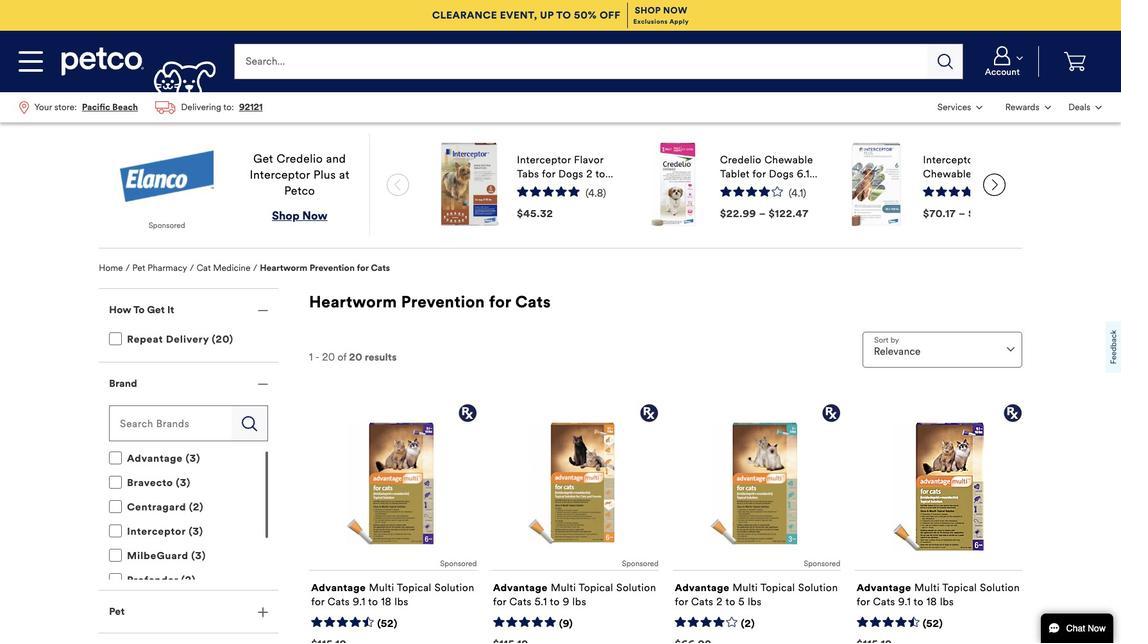 Task type: locate. For each thing, give the bounding box(es) containing it.
multi for first 52 reviews element from right
[[914, 582, 940, 594]]

1 vertical spatial get
[[147, 304, 165, 316]]

to
[[368, 596, 378, 608], [550, 596, 560, 608], [725, 596, 735, 608], [914, 596, 924, 608]]

1 ( from the left
[[586, 187, 588, 200]]

multi inside multi topical solution for cats 5.1 to 9 lbs
[[551, 582, 576, 594]]

9.1 for first 52 reviews element from right
[[898, 596, 911, 608]]

petco
[[284, 184, 315, 198]]

get left it
[[147, 304, 165, 316]]

1 20 from the left
[[322, 351, 335, 363]]

carat down icon 13 button
[[930, 94, 990, 121], [993, 94, 1058, 121]]

3 rx medicine badge icon image from the left
[[821, 404, 840, 423]]

topical inside multi topical solution for cats 5.1 to 9 lbs
[[579, 582, 613, 594]]

pet
[[132, 263, 145, 274]]

brand
[[109, 378, 137, 390]]

carat down icon 13 image
[[1016, 56, 1023, 60], [976, 106, 983, 109], [1045, 106, 1051, 109], [1096, 106, 1102, 109]]

carat down icon 13 image for the right carat down icon 13 dropdown button
[[1096, 106, 1102, 109]]

interceptor down the centragard
[[127, 526, 186, 538]]

2 (52) from the left
[[923, 618, 943, 630]]

to
[[133, 304, 145, 316]]

centragard
[[127, 502, 186, 514]]

citrus catapult arrow image
[[387, 174, 409, 196]]

1 18 from the left
[[381, 596, 392, 608]]

(52)
[[377, 618, 398, 630], [923, 618, 943, 630]]

shop now link
[[635, 5, 688, 16]]

cats
[[371, 263, 390, 274], [515, 293, 551, 312], [328, 596, 350, 608], [509, 596, 532, 608], [691, 596, 713, 608], [873, 596, 895, 608]]

–
[[759, 208, 766, 220], [959, 208, 965, 220]]

2 9.1 from the left
[[898, 596, 911, 608]]

citrus catapult arrow button right "$70.17"
[[977, 143, 1012, 227]]

1 ) from the left
[[603, 187, 606, 200]]

0 horizontal spatial interceptor
[[127, 526, 186, 538]]

$70.17 – $130.12
[[923, 208, 1006, 220]]

solution inside multi topical solution for cats 5.1 to 9 lbs
[[616, 582, 656, 594]]

(3) down search brands text field
[[186, 453, 200, 465]]

0 vertical spatial carat down icon 13 button
[[972, 46, 1033, 77]]

solution
[[434, 582, 474, 594], [616, 582, 656, 594], [798, 582, 838, 594], [980, 582, 1020, 594]]

$22.99
[[720, 208, 756, 220]]

cat
[[197, 263, 211, 274]]

4 solution from the left
[[980, 582, 1020, 594]]

1 solution from the left
[[434, 582, 474, 594]]

4.1
[[791, 187, 803, 200]]

advantage for first 52 reviews element from right
[[857, 582, 911, 594]]

(2)
[[189, 502, 203, 514], [181, 575, 196, 587], [741, 618, 755, 630]]

interceptor (3)
[[127, 526, 203, 538]]

1 horizontal spatial interceptor
[[250, 168, 310, 182]]

– right the $22.99
[[759, 208, 766, 220]]

1 horizontal spatial (52)
[[923, 618, 943, 630]]

to inside multi topical solution for cats 2 to 5 lbs
[[725, 596, 735, 608]]

up
[[540, 9, 554, 21]]

2 ) from the left
[[803, 187, 806, 200]]

0 horizontal spatial 18
[[381, 596, 392, 608]]

citrus catapult arrow button right at on the left of page
[[380, 143, 416, 227]]

– right "$70.17"
[[959, 208, 965, 220]]

3 topical from the left
[[760, 582, 795, 594]]

2 to from the left
[[550, 596, 560, 608]]

1 vertical spatial (2)
[[181, 575, 196, 587]]

to
[[556, 9, 571, 21]]

2 multi topical solution for cats 9.1 to 18 lbs from the left
[[857, 582, 1020, 608]]

citrus catapult arrow image
[[983, 174, 1006, 196]]

1 vertical spatial prevention
[[401, 293, 485, 312]]

1 horizontal spatial –
[[959, 208, 965, 220]]

2 – from the left
[[959, 208, 965, 220]]

0 horizontal spatial carat down icon 13 button
[[972, 46, 1033, 77]]

1 horizontal spatial prevention
[[401, 293, 485, 312]]

0 horizontal spatial citrus catapult arrow button
[[380, 143, 416, 227]]

4 topical from the left
[[942, 582, 977, 594]]

( 4.1 )
[[789, 187, 806, 200]]

3 multi from the left
[[733, 582, 758, 594]]

get left credelio
[[253, 152, 273, 166]]

2 18 from the left
[[927, 596, 937, 608]]

3 solution from the left
[[798, 582, 838, 594]]

carat down icon 13 image for 2nd carat down icon 13 popup button from left
[[1045, 106, 1051, 109]]

multi
[[369, 582, 394, 594], [551, 582, 576, 594], [733, 582, 758, 594], [914, 582, 940, 594]]

how
[[109, 304, 131, 316]]

topical for 2 reviews element
[[760, 582, 795, 594]]

2 rx medicine badge icon image from the left
[[639, 404, 659, 423]]

4 to from the left
[[914, 596, 924, 608]]

heartworm right medicine
[[260, 263, 307, 274]]

carat down icon 13 image for second carat down icon 13 popup button from the right
[[976, 106, 983, 109]]

$45.32
[[517, 208, 553, 220]]

9.1
[[353, 596, 365, 608], [898, 596, 911, 608]]

lbs inside multi topical solution for cats 2 to 5 lbs
[[748, 596, 762, 608]]

0 vertical spatial interceptor
[[250, 168, 310, 182]]

0 horizontal spatial 9.1
[[353, 596, 365, 608]]

home link
[[99, 263, 123, 274]]

1 lbs from the left
[[395, 596, 409, 608]]

18
[[381, 596, 392, 608], [927, 596, 937, 608]]

1 multi topical solution for cats 9.1 to 18 lbs from the left
[[311, 582, 474, 608]]

rx medicine badge icon image for 1st 52 reviews element
[[458, 404, 477, 423]]

1 multi from the left
[[369, 582, 394, 594]]

lbs inside multi topical solution for cats 5.1 to 9 lbs
[[572, 596, 586, 608]]

how to get it button
[[99, 289, 278, 331]]

1 horizontal spatial /
[[190, 263, 194, 274]]

for inside multi topical solution for cats 5.1 to 9 lbs
[[493, 596, 507, 608]]

multi topical solution for cats 2 to 5 lbs
[[675, 582, 838, 608]]

1 (52) from the left
[[377, 618, 398, 630]]

1 horizontal spatial multi topical solution for cats 9.1 to 18 lbs
[[857, 582, 1020, 608]]

list
[[10, 92, 271, 123], [929, 92, 1111, 123]]

get
[[253, 152, 273, 166], [147, 304, 165, 316]]

heartworm prevention for cats link
[[260, 263, 390, 274]]

shop now link
[[272, 199, 327, 223]]

9.1 for 1st 52 reviews element
[[353, 596, 365, 608]]

plus icon 2 button
[[99, 592, 278, 634]]

3 lbs from the left
[[748, 596, 762, 608]]

1 horizontal spatial 18
[[927, 596, 937, 608]]

advantage
[[127, 453, 183, 465], [311, 582, 366, 594], [493, 582, 548, 594], [675, 582, 730, 594], [857, 582, 911, 594]]

1 horizontal spatial get
[[253, 152, 273, 166]]

solution inside multi topical solution for cats 2 to 5 lbs
[[798, 582, 838, 594]]

1 – from the left
[[759, 208, 766, 220]]

0 vertical spatial get
[[253, 152, 273, 166]]

interceptor up petco
[[250, 168, 310, 182]]

2 topical from the left
[[579, 582, 613, 594]]

heartworm
[[260, 263, 307, 274], [309, 293, 397, 312]]

0 horizontal spatial 52 reviews element
[[377, 618, 398, 631]]

)
[[603, 187, 606, 200], [803, 187, 806, 200]]

for inside multi topical solution for cats 2 to 5 lbs
[[675, 596, 688, 608]]

(3) up milbeguard (3)
[[189, 526, 203, 538]]

5
[[738, 596, 745, 608]]

) for ( 4.1 )
[[803, 187, 806, 200]]

9 reviews element
[[559, 618, 573, 631]]

repeat
[[127, 333, 163, 346]]

4 rx medicine badge icon image from the left
[[1003, 404, 1022, 423]]

(2) up plus icon 2 dropdown button
[[181, 575, 196, 587]]

/ right medicine
[[253, 263, 257, 274]]

0 vertical spatial (2)
[[189, 502, 203, 514]]

multi inside multi topical solution for cats 2 to 5 lbs
[[733, 582, 758, 594]]

(2) up 'interceptor (3)'
[[189, 502, 203, 514]]

0 horizontal spatial /
[[125, 263, 130, 274]]

2 horizontal spatial /
[[253, 263, 257, 274]]

1 list from the left
[[10, 92, 271, 123]]

1 horizontal spatial carat down icon 13 button
[[1061, 94, 1110, 121]]

sponsored
[[149, 221, 185, 230], [440, 560, 477, 569], [622, 560, 659, 569], [804, 560, 840, 569]]

(2) down the 5
[[741, 618, 755, 630]]

0 horizontal spatial (52)
[[377, 618, 398, 630]]

18 for 1st 52 reviews element
[[381, 596, 392, 608]]

20 right of
[[349, 351, 362, 363]]

heartworm prevention for cats
[[309, 293, 551, 312]]

2 lbs from the left
[[572, 596, 586, 608]]

1 rx medicine badge icon image from the left
[[458, 404, 477, 423]]

sponsored for multi topical solution for cats 5.1 to 9 lbs
[[622, 560, 659, 569]]

topical
[[397, 582, 432, 594], [579, 582, 613, 594], [760, 582, 795, 594], [942, 582, 977, 594]]

rx medicine badge icon image for first 52 reviews element from right
[[1003, 404, 1022, 423]]

2 solution from the left
[[616, 582, 656, 594]]

/ left pet
[[125, 263, 130, 274]]

1 horizontal spatial 9.1
[[898, 596, 911, 608]]

1 horizontal spatial 20
[[349, 351, 362, 363]]

1 topical from the left
[[397, 582, 432, 594]]

– for $22.99
[[759, 208, 766, 220]]

0 horizontal spatial prevention
[[310, 263, 355, 274]]

0 horizontal spatial )
[[603, 187, 606, 200]]

0 horizontal spatial –
[[759, 208, 766, 220]]

clearance event, up to 50% off
[[432, 9, 621, 21]]

2 20 from the left
[[349, 351, 362, 363]]

interceptor inside get credelio and interceptor plus at petco
[[250, 168, 310, 182]]

1 horizontal spatial list
[[929, 92, 1111, 123]]

( for 4.8
[[586, 187, 588, 200]]

(3) right milbeguard
[[191, 551, 206, 563]]

0 horizontal spatial list
[[10, 92, 271, 123]]

(3) up centragard (2) on the bottom
[[176, 477, 191, 490]]

1 carat down icon 13 button from the left
[[930, 94, 990, 121]]

citrus catapult arrow button
[[380, 143, 416, 227], [977, 143, 1012, 227]]

get credelio and interceptor plus at petco
[[250, 152, 350, 198]]

(3)
[[186, 453, 200, 465], [176, 477, 191, 490], [189, 526, 203, 538], [191, 551, 206, 563]]

(
[[586, 187, 588, 200], [789, 187, 791, 200]]

1 horizontal spatial 52 reviews element
[[923, 618, 943, 631]]

solution for first 52 reviews element from right
[[980, 582, 1020, 594]]

(2) for centragard (2)
[[189, 502, 203, 514]]

interceptor
[[250, 168, 310, 182], [127, 526, 186, 538]]

brand button
[[99, 363, 278, 405]]

4 lbs from the left
[[940, 596, 954, 608]]

0 horizontal spatial get
[[147, 304, 165, 316]]

2 multi from the left
[[551, 582, 576, 594]]

medicine
[[213, 263, 250, 274]]

1 horizontal spatial carat down icon 13 button
[[993, 94, 1058, 121]]

cats inside multi topical solution for cats 2 to 5 lbs
[[691, 596, 713, 608]]

1 citrus catapult arrow button from the left
[[380, 143, 416, 227]]

2 ( from the left
[[789, 187, 791, 200]]

0 horizontal spatial heartworm
[[260, 263, 307, 274]]

and
[[326, 152, 346, 166]]

52 reviews element
[[377, 618, 398, 631], [923, 618, 943, 631]]

(2) for profender (2)
[[181, 575, 196, 587]]

/ left cat
[[190, 263, 194, 274]]

multi topical solution for cats 9.1 to 18 lbs for first 52 reviews element from right
[[857, 582, 1020, 608]]

at
[[339, 168, 350, 182]]

advantage for 9 reviews element
[[493, 582, 548, 594]]

down arrow icon 1 image
[[1007, 348, 1015, 352]]

50%
[[574, 9, 597, 21]]

pet pharmacy link
[[132, 263, 187, 274]]

multi topical solution for cats 9.1 to 18 lbs
[[311, 582, 474, 608], [857, 582, 1020, 608]]

milbeguard (3)
[[127, 551, 206, 563]]

1 horizontal spatial citrus catapult arrow button
[[977, 143, 1012, 227]]

0 horizontal spatial multi topical solution for cats 9.1 to 18 lbs
[[311, 582, 474, 608]]

carat down icon 13 button
[[972, 46, 1033, 77], [1061, 94, 1110, 121]]

1 vertical spatial carat down icon 13 button
[[1061, 94, 1110, 121]]

20 right -
[[322, 351, 335, 363]]

advantage for 1st 52 reviews element
[[311, 582, 366, 594]]

4 multi from the left
[[914, 582, 940, 594]]

-
[[315, 351, 319, 363]]

(3) for milbeguard (3)
[[191, 551, 206, 563]]

2 citrus catapult arrow button from the left
[[977, 143, 1012, 227]]

topical inside multi topical solution for cats 2 to 5 lbs
[[760, 582, 795, 594]]

1 horizontal spatial )
[[803, 187, 806, 200]]

0 horizontal spatial (
[[586, 187, 588, 200]]

lbs
[[395, 596, 409, 608], [572, 596, 586, 608], [748, 596, 762, 608], [940, 596, 954, 608]]

cats inside multi topical solution for cats 5.1 to 9 lbs
[[509, 596, 532, 608]]

3 to from the left
[[725, 596, 735, 608]]

1 horizontal spatial heartworm
[[309, 293, 397, 312]]

event,
[[500, 9, 537, 21]]

1 9.1 from the left
[[353, 596, 365, 608]]

prevention
[[310, 263, 355, 274], [401, 293, 485, 312]]

0 horizontal spatial 20
[[322, 351, 335, 363]]

1 horizontal spatial (
[[789, 187, 791, 200]]

0 horizontal spatial carat down icon 13 button
[[930, 94, 990, 121]]

20
[[322, 351, 335, 363], [349, 351, 362, 363]]

rx medicine badge icon image
[[458, 404, 477, 423], [639, 404, 659, 423], [821, 404, 840, 423], [1003, 404, 1022, 423]]

lbs for first 52 reviews element from right
[[940, 596, 954, 608]]

for
[[357, 263, 369, 274], [489, 293, 511, 312], [311, 596, 325, 608], [493, 596, 507, 608], [675, 596, 688, 608], [857, 596, 870, 608]]

$22.99 – $122.47
[[720, 208, 809, 220]]

heartworm down heartworm prevention for cats link
[[309, 293, 397, 312]]

multi for 2 reviews element
[[733, 582, 758, 594]]

1 / from the left
[[125, 263, 130, 274]]

advantage (3)
[[127, 453, 200, 465]]



Task type: describe. For each thing, give the bounding box(es) containing it.
how to get it
[[109, 304, 174, 316]]

(20)
[[212, 333, 233, 346]]

solution for 1st 52 reviews element
[[434, 582, 474, 594]]

rx medicine badge icon image for 9 reviews element
[[639, 404, 659, 423]]

(3) for advantage (3)
[[186, 453, 200, 465]]

(9)
[[559, 618, 573, 630]]

get inside dropdown button
[[147, 304, 165, 316]]

18 for first 52 reviews element from right
[[927, 596, 937, 608]]

bravecto
[[127, 477, 173, 490]]

(52) for 1st 52 reviews element
[[377, 618, 398, 630]]

1
[[309, 351, 313, 363]]

9
[[563, 596, 569, 608]]

shop
[[272, 209, 300, 223]]

1 - 20 of 20 results
[[309, 351, 397, 363]]

sponsored for multi topical solution for cats 9.1 to 18 lbs
[[440, 560, 477, 569]]

0 vertical spatial prevention
[[310, 263, 355, 274]]

1 vertical spatial interceptor
[[127, 526, 186, 538]]

) for ( 4.8 )
[[603, 187, 606, 200]]

search image
[[937, 54, 953, 69]]

1 vertical spatial heartworm
[[309, 293, 397, 312]]

of
[[337, 351, 346, 363]]

1 to from the left
[[368, 596, 378, 608]]

profender (2)
[[127, 575, 196, 587]]

2 52 reviews element from the left
[[923, 618, 943, 631]]

topical for 1st 52 reviews element
[[397, 582, 432, 594]]

sponsored for multi topical solution for cats 2 to 5 lbs
[[804, 560, 840, 569]]

results
[[365, 351, 397, 363]]

2 vertical spatial (2)
[[741, 618, 755, 630]]

rx medicine badge icon image for 2 reviews element
[[821, 404, 840, 423]]

2 reviews element
[[741, 618, 755, 631]]

from $22.99 up to $122.47 element
[[720, 208, 809, 220]]

( for 4.1
[[789, 187, 791, 200]]

lbs for 1st 52 reviews element
[[395, 596, 409, 608]]

$70.17
[[923, 208, 956, 220]]

plus icon 2 image
[[258, 608, 268, 618]]

multi topical solution for cats 5.1 to 9 lbs
[[493, 582, 656, 608]]

topical for first 52 reviews element from right
[[942, 582, 977, 594]]

clearance
[[432, 9, 497, 21]]

– for $70.17
[[959, 208, 965, 220]]

2
[[716, 596, 723, 608]]

2 list from the left
[[929, 92, 1111, 123]]

4.8
[[588, 187, 603, 200]]

(52) for first 52 reviews element from right
[[923, 618, 943, 630]]

shop now
[[272, 209, 327, 223]]

solution for 9 reviews element
[[616, 582, 656, 594]]

lbs for 2 reviews element
[[748, 596, 762, 608]]

(3) for bravecto (3)
[[176, 477, 191, 490]]

home
[[99, 263, 123, 274]]

lbs for 9 reviews element
[[572, 596, 586, 608]]

delivery
[[166, 333, 209, 346]]

multi for 1st 52 reviews element
[[369, 582, 394, 594]]

topical for 9 reviews element
[[579, 582, 613, 594]]

cat medicine link
[[197, 263, 250, 274]]

home / pet pharmacy / cat medicine / heartworm prevention for cats
[[99, 263, 390, 274]]

$122.47
[[769, 208, 809, 220]]

shop
[[635, 5, 661, 16]]

credelio
[[277, 152, 323, 166]]

it
[[167, 304, 174, 316]]

exclusions
[[633, 17, 668, 26]]

Search search field
[[234, 44, 927, 80]]

centragard (2)
[[127, 502, 203, 514]]

( 4.8 )
[[586, 187, 606, 200]]

1 52 reviews element from the left
[[377, 618, 398, 631]]

repeat delivery (20)
[[127, 333, 233, 346]]

Search Brands text field
[[110, 407, 232, 441]]

profender
[[127, 575, 178, 587]]

to inside multi topical solution for cats 5.1 to 9 lbs
[[550, 596, 560, 608]]

apply
[[669, 17, 689, 26]]

plus
[[314, 168, 336, 182]]

get inside get credelio and interceptor plus at petco
[[253, 152, 273, 166]]

bravecto (3)
[[127, 477, 191, 490]]

from $70.17 up to $130.12 element
[[923, 208, 1006, 220]]

milbeguard
[[127, 551, 188, 563]]

$130.12
[[968, 208, 1006, 220]]

pharmacy
[[148, 263, 187, 274]]

off
[[600, 9, 621, 21]]

5.1
[[535, 596, 547, 608]]

solution for 2 reviews element
[[798, 582, 838, 594]]

now
[[302, 209, 327, 223]]

multi topical solution for cats 9.1 to 18 lbs for 1st 52 reviews element
[[311, 582, 474, 608]]

now
[[663, 5, 688, 16]]

elanco interceptorcredelio. sponsored. image
[[104, 151, 230, 202]]

multi for 9 reviews element
[[551, 582, 576, 594]]

search icon 3 image
[[242, 416, 257, 432]]

0 vertical spatial heartworm
[[260, 263, 307, 274]]

3 / from the left
[[253, 263, 257, 274]]

(3) for interceptor (3)
[[189, 526, 203, 538]]

2 / from the left
[[190, 263, 194, 274]]

2 carat down icon 13 button from the left
[[993, 94, 1058, 121]]

shop now exclusions apply
[[633, 5, 689, 26]]

advantage for 2 reviews element
[[675, 582, 730, 594]]



Task type: vqa. For each thing, say whether or not it's contained in the screenshot.


